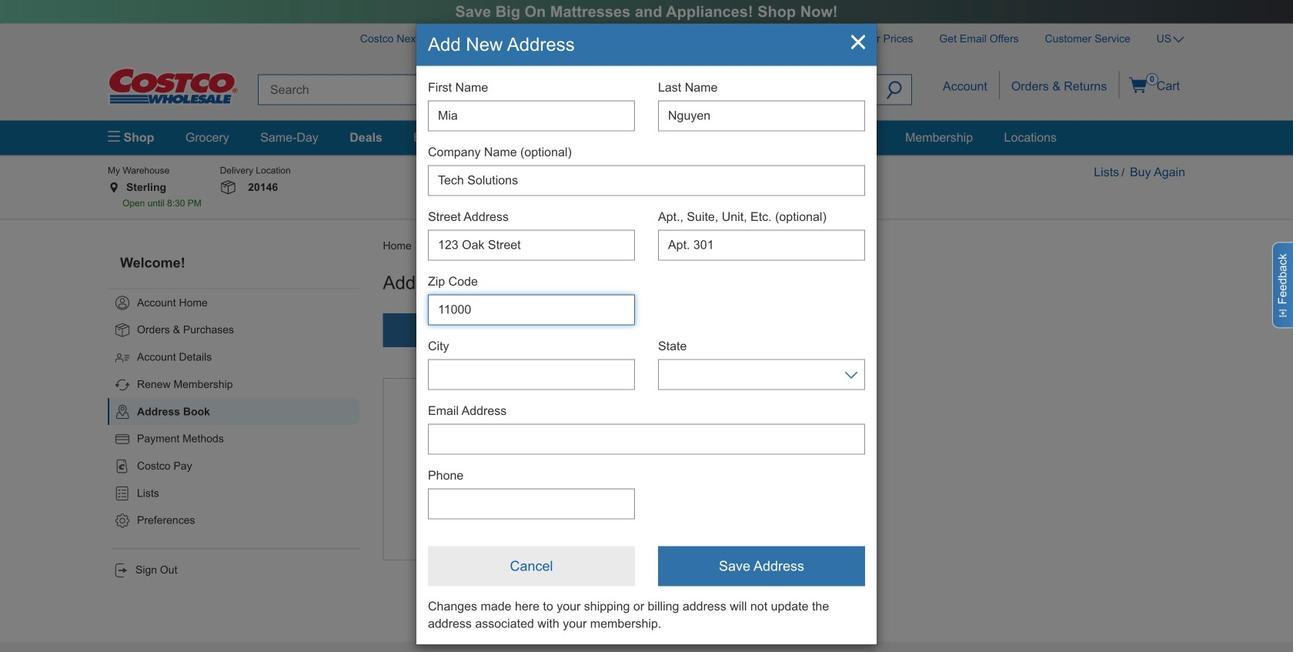 Task type: vqa. For each thing, say whether or not it's contained in the screenshot.
merchandise
no



Task type: describe. For each thing, give the bounding box(es) containing it.
patient address navigation tab list
[[383, 313, 773, 347]]

close image
[[852, 35, 866, 51]]

costco us homepage image
[[108, 67, 239, 105]]

search image
[[887, 82, 903, 102]]



Task type: locate. For each thing, give the bounding box(es) containing it.
main element
[[108, 121, 1186, 155]]

Search text field
[[258, 74, 878, 105], [258, 74, 878, 105]]

signout image
[[112, 562, 129, 579]]

None text field
[[428, 100, 635, 131], [428, 165, 866, 196], [658, 230, 866, 261], [428, 294, 635, 325], [428, 359, 635, 390], [428, 100, 635, 131], [428, 165, 866, 196], [658, 230, 866, 261], [428, 294, 635, 325], [428, 359, 635, 390]]

None text field
[[658, 100, 866, 131], [428, 230, 635, 261], [428, 424, 866, 455], [658, 100, 866, 131], [428, 230, 635, 261], [428, 424, 866, 455]]

None telephone field
[[428, 488, 635, 519]]



